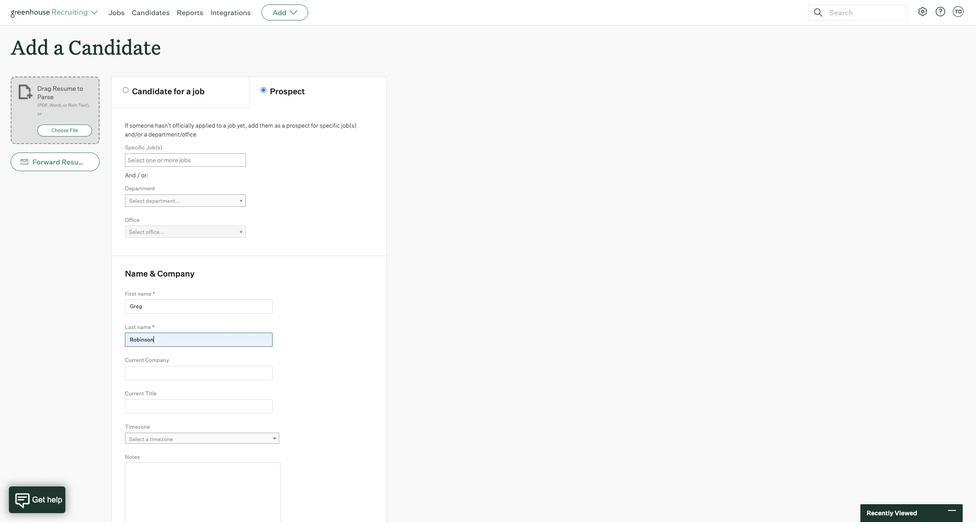 Task type: describe. For each thing, give the bounding box(es) containing it.
drag
[[37, 85, 51, 92]]

Candidate for a job radio
[[123, 87, 129, 93]]

select a timezone link
[[125, 433, 279, 446]]

recently viewed
[[867, 510, 918, 517]]

td
[[955, 8, 963, 15]]

select office... link
[[125, 226, 246, 239]]

timezone
[[125, 424, 150, 430]]

them
[[260, 122, 274, 129]]

prospect
[[270, 86, 305, 96]]

add
[[248, 122, 259, 129]]

name
[[125, 269, 148, 279]]

0 horizontal spatial job
[[193, 86, 205, 96]]

last name *
[[125, 324, 155, 330]]

jobs link
[[109, 8, 125, 17]]

job(s)
[[146, 144, 163, 151]]

name for first
[[138, 290, 152, 297]]

name & company
[[125, 269, 195, 279]]

if
[[125, 122, 128, 129]]

as
[[275, 122, 281, 129]]

select office...
[[129, 229, 165, 236]]

to inside drag resume to parse (pdf, word, or rich text), or
[[77, 85, 83, 92]]

add a candidate
[[11, 34, 161, 60]]

* for last name *
[[152, 324, 155, 330]]

prospect
[[287, 122, 310, 129]]

parse
[[37, 93, 54, 101]]

forward resume via email button
[[11, 153, 120, 171]]

specific
[[125, 144, 145, 151]]

and / or:
[[125, 172, 148, 179]]

1 vertical spatial candidate
[[132, 86, 172, 96]]

current for current title
[[125, 390, 144, 397]]

a down greenhouse recruiting image
[[53, 34, 64, 60]]

choose
[[51, 127, 69, 134]]

timezone
[[150, 436, 173, 443]]

resume for forward
[[62, 158, 89, 167]]

and/or
[[125, 131, 143, 138]]

email
[[102, 158, 120, 167]]

td button
[[952, 4, 966, 19]]

select a timezone
[[129, 436, 173, 443]]

integrations link
[[211, 8, 251, 17]]

select department...
[[129, 197, 181, 204]]

0 vertical spatial or
[[63, 102, 67, 108]]

last
[[125, 324, 136, 330]]

&
[[150, 269, 156, 279]]

select for select department...
[[129, 197, 145, 204]]

a inside select a timezone link
[[146, 436, 149, 443]]

drag resume to parse (pdf, word, or rich text), or
[[37, 85, 90, 116]]

Search text field
[[828, 6, 900, 19]]

recently
[[867, 510, 894, 517]]

rich
[[68, 102, 77, 108]]

viewed
[[895, 510, 918, 517]]

department/office
[[148, 131, 197, 138]]

(pdf,
[[37, 102, 49, 108]]

word,
[[50, 102, 62, 108]]

applied
[[196, 122, 215, 129]]

add for add
[[273, 8, 287, 17]]

choose file
[[51, 127, 78, 134]]

configure image
[[918, 6, 929, 17]]



Task type: vqa. For each thing, say whether or not it's contained in the screenshot.
Top
no



Task type: locate. For each thing, give the bounding box(es) containing it.
2 vertical spatial select
[[129, 436, 145, 443]]

0 vertical spatial name
[[138, 290, 152, 297]]

0 vertical spatial *
[[153, 290, 155, 297]]

resume inside drag resume to parse (pdf, word, or rich text), or
[[53, 85, 76, 92]]

select down 'timezone'
[[129, 436, 145, 443]]

via
[[90, 158, 100, 167]]

company right &
[[157, 269, 195, 279]]

1 horizontal spatial or
[[63, 102, 67, 108]]

resume for drag
[[53, 85, 76, 92]]

name
[[138, 290, 152, 297], [137, 324, 151, 330]]

0 horizontal spatial to
[[77, 85, 83, 92]]

*
[[153, 290, 155, 297], [152, 324, 155, 330]]

job left yet,
[[228, 122, 236, 129]]

a left yet,
[[223, 122, 226, 129]]

reports link
[[177, 8, 204, 17]]

reports
[[177, 8, 204, 17]]

None text field
[[125, 300, 273, 314]]

current left 'title'
[[125, 390, 144, 397]]

0 vertical spatial job
[[193, 86, 205, 96]]

add for add a candidate
[[11, 34, 49, 60]]

a up officially
[[186, 86, 191, 96]]

office...
[[146, 229, 165, 236]]

or:
[[141, 172, 148, 179]]

job up applied
[[193, 86, 205, 96]]

for
[[174, 86, 185, 96], [311, 122, 319, 129]]

1 vertical spatial name
[[137, 324, 151, 330]]

current down last
[[125, 357, 144, 364]]

if someone hasn't officially applied to a job yet, add them as a prospect for specific job(s) and/or a department/office
[[125, 122, 357, 138]]

resume up "rich"
[[53, 85, 76, 92]]

1 horizontal spatial job
[[228, 122, 236, 129]]

* right last
[[152, 324, 155, 330]]

0 vertical spatial company
[[157, 269, 195, 279]]

* for first name *
[[153, 290, 155, 297]]

select for select a timezone
[[129, 436, 145, 443]]

to inside if someone hasn't officially applied to a job yet, add them as a prospect for specific job(s) and/or a department/office
[[217, 122, 222, 129]]

0 vertical spatial add
[[273, 8, 287, 17]]

specific
[[320, 122, 340, 129]]

specific job(s)
[[125, 144, 163, 151]]

select
[[129, 197, 145, 204], [129, 229, 145, 236], [129, 436, 145, 443]]

current for current company
[[125, 357, 144, 364]]

name right first
[[138, 290, 152, 297]]

jobs
[[109, 8, 125, 17]]

1 vertical spatial select
[[129, 229, 145, 236]]

add button
[[262, 4, 309, 20]]

0 horizontal spatial for
[[174, 86, 185, 96]]

job(s)
[[341, 122, 357, 129]]

office
[[125, 217, 140, 223]]

title
[[145, 390, 157, 397]]

0 vertical spatial select
[[129, 197, 145, 204]]

1 horizontal spatial for
[[311, 122, 319, 129]]

3 select from the top
[[129, 436, 145, 443]]

1 horizontal spatial to
[[217, 122, 222, 129]]

candidates link
[[132, 8, 170, 17]]

for inside if someone hasn't officially applied to a job yet, add them as a prospect for specific job(s) and/or a department/office
[[311, 122, 319, 129]]

None text field
[[126, 154, 251, 166], [125, 333, 273, 347], [125, 366, 273, 381], [125, 400, 273, 414], [126, 154, 251, 166], [125, 333, 273, 347], [125, 366, 273, 381], [125, 400, 273, 414]]

to
[[77, 85, 83, 92], [217, 122, 222, 129]]

officially
[[173, 122, 194, 129]]

0 vertical spatial to
[[77, 85, 83, 92]]

1 vertical spatial *
[[152, 324, 155, 330]]

select down department at left
[[129, 197, 145, 204]]

candidate right candidate for a job radio
[[132, 86, 172, 96]]

1 vertical spatial for
[[311, 122, 319, 129]]

first name *
[[125, 290, 155, 297]]

1 horizontal spatial add
[[273, 8, 287, 17]]

a
[[53, 34, 64, 60], [186, 86, 191, 96], [223, 122, 226, 129], [282, 122, 285, 129], [144, 131, 147, 138], [146, 436, 149, 443]]

current company
[[125, 357, 169, 364]]

Notes text field
[[125, 463, 281, 522]]

1 vertical spatial or
[[37, 111, 42, 116]]

candidate down jobs
[[68, 34, 161, 60]]

candidates
[[132, 8, 170, 17]]

1 vertical spatial add
[[11, 34, 49, 60]]

name right last
[[137, 324, 151, 330]]

1 current from the top
[[125, 357, 144, 364]]

job inside if someone hasn't officially applied to a job yet, add them as a prospect for specific job(s) and/or a department/office
[[228, 122, 236, 129]]

or
[[63, 102, 67, 108], [37, 111, 42, 116]]

first
[[125, 290, 137, 297]]

integrations
[[211, 8, 251, 17]]

greenhouse recruiting image
[[11, 7, 91, 18]]

text),
[[78, 102, 90, 108]]

0 vertical spatial resume
[[53, 85, 76, 92]]

1 vertical spatial job
[[228, 122, 236, 129]]

company
[[157, 269, 195, 279], [145, 357, 169, 364]]

someone
[[130, 122, 154, 129]]

td button
[[954, 6, 964, 17]]

yet,
[[237, 122, 247, 129]]

1 vertical spatial to
[[217, 122, 222, 129]]

current
[[125, 357, 144, 364], [125, 390, 144, 397]]

0 vertical spatial candidate
[[68, 34, 161, 60]]

2 current from the top
[[125, 390, 144, 397]]

name for last
[[137, 324, 151, 330]]

department...
[[146, 197, 181, 204]]

0 horizontal spatial add
[[11, 34, 49, 60]]

forward
[[32, 158, 60, 167]]

a left timezone
[[146, 436, 149, 443]]

notes
[[125, 454, 140, 461]]

/
[[137, 172, 140, 179]]

candidate
[[68, 34, 161, 60], [132, 86, 172, 96]]

and
[[125, 172, 136, 179]]

resume left via
[[62, 158, 89, 167]]

hasn't
[[155, 122, 171, 129]]

* down &
[[153, 290, 155, 297]]

a right as
[[282, 122, 285, 129]]

1 vertical spatial resume
[[62, 158, 89, 167]]

add inside popup button
[[273, 8, 287, 17]]

current title
[[125, 390, 157, 397]]

forward resume via email
[[32, 158, 120, 167]]

resume inside button
[[62, 158, 89, 167]]

Prospect radio
[[261, 87, 267, 93]]

to up text),
[[77, 85, 83, 92]]

for up officially
[[174, 86, 185, 96]]

company up 'title'
[[145, 357, 169, 364]]

a down someone
[[144, 131, 147, 138]]

department
[[125, 185, 155, 192]]

resume
[[53, 85, 76, 92], [62, 158, 89, 167]]

or down "(pdf,"
[[37, 111, 42, 116]]

select down office
[[129, 229, 145, 236]]

0 vertical spatial current
[[125, 357, 144, 364]]

0 vertical spatial for
[[174, 86, 185, 96]]

1 vertical spatial current
[[125, 390, 144, 397]]

0 horizontal spatial or
[[37, 111, 42, 116]]

select for select office...
[[129, 229, 145, 236]]

1 vertical spatial company
[[145, 357, 169, 364]]

add
[[273, 8, 287, 17], [11, 34, 49, 60]]

file
[[70, 127, 78, 134]]

for left specific
[[311, 122, 319, 129]]

to right applied
[[217, 122, 222, 129]]

1 select from the top
[[129, 197, 145, 204]]

job
[[193, 86, 205, 96], [228, 122, 236, 129]]

or left "rich"
[[63, 102, 67, 108]]

select department... link
[[125, 194, 246, 207]]

2 select from the top
[[129, 229, 145, 236]]

candidate for a job
[[132, 86, 205, 96]]



